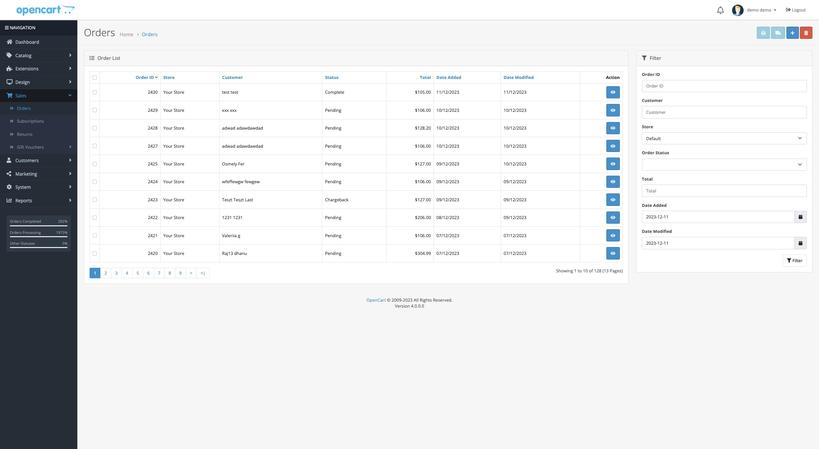 Task type: locate. For each thing, give the bounding box(es) containing it.
your right 2429
[[163, 107, 173, 113]]

orders link up subscriptions
[[0, 102, 77, 115]]

0 horizontal spatial test
[[222, 89, 230, 95]]

bell image
[[718, 6, 725, 14]]

total up $105.00
[[420, 74, 431, 80]]

gift vouchers link
[[0, 141, 77, 154]]

11/12/2023
[[437, 89, 460, 95], [504, 89, 527, 95]]

store for 2425
[[174, 161, 184, 167]]

4 view image from the top
[[611, 144, 616, 148]]

store for 2427
[[174, 143, 184, 149]]

store for 2429
[[174, 107, 184, 113]]

2 your store from the top
[[163, 107, 184, 113]]

your store up the 8
[[163, 251, 184, 257]]

0 horizontal spatial customer
[[222, 74, 243, 80]]

1 horizontal spatial added
[[654, 202, 667, 208]]

1 vertical spatial modified
[[654, 229, 673, 235]]

1231 down the teszt teszt last on the top
[[233, 215, 243, 221]]

1 $106.00 from the top
[[415, 107, 431, 113]]

0 vertical spatial customer
[[222, 74, 243, 80]]

1 vertical spatial filter
[[792, 258, 803, 264]]

1 horizontal spatial date added
[[642, 202, 667, 208]]

your store for 2421
[[163, 233, 184, 239]]

valeriia g
[[222, 233, 240, 239]]

your right "2427"
[[163, 143, 173, 149]]

filter
[[649, 55, 662, 61], [792, 258, 803, 264]]

1231
[[222, 215, 232, 221], [233, 215, 243, 221]]

5 your from the top
[[163, 161, 173, 167]]

your right 2421
[[163, 233, 173, 239]]

0 vertical spatial adwad adawdawdad
[[222, 125, 263, 131]]

demo demo image
[[733, 5, 744, 16]]

pending
[[325, 107, 342, 113], [325, 125, 342, 131], [325, 143, 342, 149], [325, 161, 342, 167], [325, 179, 342, 185], [325, 215, 342, 221], [325, 233, 342, 239], [325, 251, 342, 257]]

adwad down xxx xxx
[[222, 125, 236, 131]]

your store right "2427"
[[163, 143, 184, 149]]

10 your from the top
[[163, 251, 173, 257]]

shopping cart image
[[7, 93, 13, 98]]

orders up orders processing
[[10, 219, 22, 224]]

orders right home in the left top of the page
[[142, 31, 158, 38]]

your store right 2422
[[163, 215, 184, 221]]

adwad adawdawdad up fer
[[222, 143, 263, 149]]

Date Added text field
[[642, 211, 795, 223]]

view image for teszt teszt last
[[611, 198, 616, 202]]

orders link right home in the left top of the page
[[142, 31, 158, 38]]

None checkbox
[[93, 75, 97, 80], [93, 108, 97, 112], [93, 144, 97, 148], [93, 234, 97, 238], [93, 252, 97, 256], [93, 75, 97, 80], [93, 108, 97, 112], [93, 144, 97, 148], [93, 234, 97, 238], [93, 252, 97, 256]]

share alt image
[[7, 171, 13, 176]]

0 vertical spatial date added
[[437, 74, 462, 80]]

1973%
[[56, 230, 68, 235]]

2 teszt from the left
[[234, 197, 244, 203]]

$106.00 for valeriia g
[[415, 233, 431, 239]]

1 vertical spatial adwad adawdawdad
[[222, 143, 263, 149]]

7 your store from the top
[[163, 197, 184, 203]]

opencart image
[[16, 4, 75, 16]]

other statuses
[[10, 241, 35, 246]]

2009-
[[392, 298, 403, 303]]

©
[[387, 298, 391, 303]]

2 xxx from the left
[[230, 107, 237, 113]]

6
[[147, 270, 150, 276]]

order list
[[96, 55, 120, 61]]

8 your from the top
[[163, 215, 173, 221]]

teszt teszt last
[[222, 197, 253, 203]]

1 vertical spatial $127.00
[[415, 197, 431, 203]]

1 horizontal spatial total
[[642, 176, 653, 182]]

your for 2430
[[163, 89, 173, 95]]

your store down store link
[[163, 89, 184, 95]]

view image
[[611, 90, 616, 95], [611, 108, 616, 113], [611, 126, 616, 131], [611, 144, 616, 148], [611, 252, 616, 256]]

3 view image from the top
[[611, 126, 616, 131]]

vouchers
[[25, 144, 44, 150]]

4 pending from the top
[[325, 161, 342, 167]]

1 adawdawdad from the top
[[237, 125, 263, 131]]

1 vertical spatial total
[[642, 176, 653, 182]]

$127.00 for pending
[[415, 161, 431, 167]]

store right 2428
[[174, 125, 184, 131]]

1 xxx from the left
[[222, 107, 229, 113]]

1 $127.00 from the top
[[415, 161, 431, 167]]

store right 2422
[[174, 215, 184, 221]]

9
[[179, 270, 182, 276]]

$106.00 for xxx xxx
[[415, 107, 431, 113]]

0 horizontal spatial xxx
[[222, 107, 229, 113]]

1 left 2
[[94, 270, 96, 276]]

store right 2429
[[174, 107, 184, 113]]

store for 2422
[[174, 215, 184, 221]]

calendar image
[[799, 215, 803, 219], [799, 241, 803, 246]]

0 horizontal spatial 1231
[[222, 215, 232, 221]]

adwad adawdawdad down xxx xxx
[[222, 125, 263, 131]]

0 horizontal spatial status
[[325, 74, 339, 80]]

1 adwad from the top
[[222, 125, 236, 131]]

1 horizontal spatial 1231
[[233, 215, 243, 221]]

action
[[606, 74, 620, 80]]

store right order id link
[[163, 74, 175, 80]]

your right 2428
[[163, 125, 173, 131]]

your right '2424'
[[163, 179, 173, 185]]

1 horizontal spatial test
[[231, 89, 238, 95]]

$206.00
[[415, 215, 431, 221]]

your right 2422
[[163, 215, 173, 221]]

0 vertical spatial adawdawdad
[[237, 125, 263, 131]]

6 pending from the top
[[325, 215, 342, 221]]

1 vertical spatial customer
[[642, 98, 663, 104]]

1 horizontal spatial teszt
[[234, 197, 244, 203]]

1 vertical spatial calendar image
[[799, 241, 803, 246]]

total
[[420, 74, 431, 80], [642, 176, 653, 182]]

all
[[414, 298, 419, 303]]

sales
[[14, 92, 26, 99]]

date modified
[[504, 74, 534, 80], [642, 229, 673, 235]]

08/12/2023
[[437, 215, 460, 221]]

$127.00 for chargeback
[[415, 197, 431, 203]]

2 $106.00 from the top
[[415, 143, 431, 149]]

0 vertical spatial modified
[[515, 74, 534, 80]]

1 horizontal spatial 11/12/2023
[[504, 89, 527, 95]]

bars image
[[5, 26, 9, 30]]

demo demo
[[744, 7, 773, 13]]

6 your store from the top
[[163, 179, 184, 185]]

order id down filter icon
[[642, 71, 661, 77]]

view image
[[611, 162, 616, 166], [611, 180, 616, 184], [611, 198, 616, 202], [611, 216, 616, 220], [611, 234, 616, 238]]

1231 up valeriia
[[222, 215, 232, 221]]

0 vertical spatial calendar image
[[799, 215, 803, 219]]

store down store link
[[174, 89, 184, 95]]

adwad
[[222, 125, 236, 131], [222, 143, 236, 149]]

2 view image from the top
[[611, 108, 616, 113]]

catalog
[[14, 52, 31, 59]]

view image for 2430
[[611, 90, 616, 95]]

xxx
[[222, 107, 229, 113], [230, 107, 237, 113]]

order id link
[[136, 74, 158, 80]]

store up 9
[[174, 251, 184, 257]]

2 adwad adawdawdad from the top
[[222, 143, 263, 149]]

your for 2424
[[163, 179, 173, 185]]

sign out alt image
[[787, 7, 792, 12]]

5
[[137, 270, 139, 276]]

statuses
[[21, 241, 35, 246]]

raj13 dhanu
[[222, 251, 247, 257]]

$106.00
[[415, 107, 431, 113], [415, 143, 431, 149], [415, 179, 431, 185], [415, 233, 431, 239]]

0 vertical spatial $127.00
[[415, 161, 431, 167]]

10 your store from the top
[[163, 251, 184, 257]]

order id up 2430
[[136, 74, 154, 80]]

your for 2427
[[163, 143, 173, 149]]

teszt left last
[[234, 197, 244, 203]]

filter inside filter "button"
[[792, 258, 803, 264]]

0 horizontal spatial modified
[[515, 74, 534, 80]]

system
[[14, 184, 31, 190]]

store link
[[163, 74, 175, 80]]

7 your from the top
[[163, 197, 173, 203]]

adawdawdad
[[237, 125, 263, 131], [237, 143, 263, 149]]

1 vertical spatial adawdawdad
[[237, 143, 263, 149]]

1 your from the top
[[163, 89, 173, 95]]

1 horizontal spatial id
[[656, 71, 661, 77]]

2430
[[148, 89, 158, 95]]

pending for 2422
[[325, 215, 342, 221]]

added
[[448, 74, 462, 80], [654, 202, 667, 208]]

4 view image from the top
[[611, 216, 616, 220]]

your right 2420
[[163, 251, 173, 257]]

demo left caret down icon
[[760, 7, 772, 13]]

orders up list icon
[[84, 26, 115, 39]]

filter image
[[642, 56, 647, 61]]

Date Modified text field
[[642, 237, 795, 250]]

3 $106.00 from the top
[[415, 179, 431, 185]]

adawdawdad for 2427
[[237, 143, 263, 149]]

1 1231 from the left
[[222, 215, 232, 221]]

1 calendar image from the top
[[799, 215, 803, 219]]

pending for 2425
[[325, 161, 342, 167]]

5 your store from the top
[[163, 161, 184, 167]]

filter for filter image
[[792, 258, 803, 264]]

1 view image from the top
[[611, 90, 616, 95]]

1 vertical spatial status
[[656, 150, 670, 156]]

11/12/2023 down date added "link"
[[437, 89, 460, 95]]

store right 2421
[[174, 233, 184, 239]]

2429
[[148, 107, 158, 113]]

orders link
[[142, 31, 158, 38], [0, 102, 77, 115]]

demo right demo demo 'icon'
[[748, 7, 759, 13]]

1 vertical spatial added
[[654, 202, 667, 208]]

6 your from the top
[[163, 179, 173, 185]]

adawdawdad up fer
[[237, 143, 263, 149]]

subscriptions
[[17, 118, 44, 124]]

2 adwad from the top
[[222, 143, 236, 149]]

your for 2423
[[163, 197, 173, 203]]

0 horizontal spatial 11/12/2023
[[437, 89, 460, 95]]

pending for 2427
[[325, 143, 342, 149]]

8 your store from the top
[[163, 215, 184, 221]]

customers
[[14, 157, 39, 164]]

3 view image from the top
[[611, 198, 616, 202]]

0 vertical spatial orders link
[[142, 31, 158, 38]]

your store right 2423
[[163, 197, 184, 203]]

4
[[126, 270, 128, 276]]

desktop image
[[7, 79, 13, 85]]

pending for 2424
[[325, 179, 342, 185]]

0 horizontal spatial orders link
[[0, 102, 77, 115]]

0 vertical spatial adwad
[[222, 125, 236, 131]]

2 pending from the top
[[325, 125, 342, 131]]

1 horizontal spatial filter
[[792, 258, 803, 264]]

version
[[395, 303, 410, 309]]

1 adwad adawdawdad from the top
[[222, 125, 263, 131]]

2 test from the left
[[231, 89, 238, 95]]

11/12/2023 down date modified link
[[504, 89, 527, 95]]

chart bar image
[[7, 198, 13, 203]]

store for 2430
[[174, 89, 184, 95]]

1 horizontal spatial customer
[[642, 98, 663, 104]]

total down order status
[[642, 176, 653, 182]]

1 horizontal spatial xxx
[[230, 107, 237, 113]]

2 calendar image from the top
[[799, 241, 803, 246]]

date added
[[437, 74, 462, 80], [642, 202, 667, 208]]

your right 2423
[[163, 197, 173, 203]]

4 your from the top
[[163, 143, 173, 149]]

0 vertical spatial date modified
[[504, 74, 534, 80]]

1 horizontal spatial demo
[[760, 7, 772, 13]]

4 $106.00 from the top
[[415, 233, 431, 239]]

your store right 2429
[[163, 107, 184, 113]]

3 pending from the top
[[325, 143, 342, 149]]

your for 2420
[[163, 251, 173, 257]]

1 pending from the top
[[325, 107, 342, 113]]

filter for filter icon
[[649, 55, 662, 61]]

delete image
[[805, 31, 809, 35]]

0 vertical spatial added
[[448, 74, 462, 80]]

your right 2425
[[163, 161, 173, 167]]

your store for 2424
[[163, 179, 184, 185]]

date modified link
[[504, 74, 534, 80]]

status link
[[325, 74, 339, 80]]

your down store link
[[163, 89, 173, 95]]

0 horizontal spatial teszt
[[222, 197, 233, 203]]

view image for 2428
[[611, 126, 616, 131]]

4 your store from the top
[[163, 143, 184, 149]]

processing
[[23, 230, 41, 235]]

date
[[437, 74, 447, 80], [504, 74, 514, 80], [642, 202, 653, 208], [642, 229, 653, 235]]

None checkbox
[[93, 90, 97, 95], [93, 126, 97, 130], [93, 162, 97, 166], [93, 180, 97, 184], [93, 198, 97, 202], [93, 216, 97, 220], [93, 90, 97, 95], [93, 126, 97, 130], [93, 162, 97, 166], [93, 180, 97, 184], [93, 198, 97, 202], [93, 216, 97, 220]]

5 pending from the top
[[325, 179, 342, 185]]

0 horizontal spatial date modified
[[504, 74, 534, 80]]

5 view image from the top
[[611, 252, 616, 256]]

marketing link
[[0, 168, 77, 181]]

adwad adawdawdad
[[222, 125, 263, 131], [222, 143, 263, 149]]

completed
[[23, 219, 41, 224]]

store for 2424
[[174, 179, 184, 185]]

9 your from the top
[[163, 233, 173, 239]]

order id
[[642, 71, 661, 77], [136, 74, 154, 80]]

your store for 2429
[[163, 107, 184, 113]]

2 adawdawdad from the top
[[237, 143, 263, 149]]

teszt up 1231 1231
[[222, 197, 233, 203]]

10/12/2023
[[437, 107, 460, 113], [504, 107, 527, 113], [437, 125, 460, 131], [504, 125, 527, 131], [437, 143, 460, 149], [504, 143, 527, 149], [504, 161, 527, 167]]

1 vertical spatial orders link
[[0, 102, 77, 115]]

>| link
[[196, 268, 210, 279]]

store right 2423
[[174, 197, 184, 203]]

adwad up osmely
[[222, 143, 236, 149]]

1 vertical spatial date modified
[[642, 229, 673, 235]]

7 pending from the top
[[325, 233, 342, 239]]

your store right 2425
[[163, 161, 184, 167]]

Total text field
[[642, 185, 807, 197]]

2 1231 from the left
[[233, 215, 243, 221]]

0 vertical spatial filter
[[649, 55, 662, 61]]

0 horizontal spatial total
[[420, 74, 431, 80]]

1 left to
[[575, 268, 577, 274]]

your store right '2424'
[[163, 179, 184, 185]]

2 view image from the top
[[611, 180, 616, 184]]

0 horizontal spatial id
[[149, 74, 154, 80]]

0 horizontal spatial demo
[[748, 7, 759, 13]]

9 your store from the top
[[163, 233, 184, 239]]

3 your store from the top
[[163, 125, 184, 131]]

adawdawdad down xxx xxx
[[237, 125, 263, 131]]

customer
[[222, 74, 243, 80], [642, 98, 663, 104]]

Customer text field
[[642, 106, 807, 119]]

store
[[163, 74, 175, 80], [174, 89, 184, 95], [174, 107, 184, 113], [642, 124, 654, 130], [174, 125, 184, 131], [174, 143, 184, 149], [174, 161, 184, 167], [174, 179, 184, 185], [174, 197, 184, 203], [174, 215, 184, 221], [174, 233, 184, 239], [174, 251, 184, 257]]

your store right 2428
[[163, 125, 184, 131]]

id
[[656, 71, 661, 77], [149, 74, 154, 80]]

1 your store from the top
[[163, 89, 184, 95]]

adwad for 2428
[[222, 125, 236, 131]]

filter button
[[783, 255, 807, 267]]

1 demo from the left
[[748, 7, 759, 13]]

1 horizontal spatial status
[[656, 150, 670, 156]]

store right 2425
[[174, 161, 184, 167]]

7 link
[[154, 268, 165, 279]]

store right '2424'
[[174, 179, 184, 185]]

3 your from the top
[[163, 125, 173, 131]]

pending for 2420
[[325, 251, 342, 257]]

5 link
[[132, 268, 143, 279]]

logout
[[793, 7, 807, 13]]

0 horizontal spatial filter
[[649, 55, 662, 61]]

customer link
[[222, 74, 243, 80]]

2 $127.00 from the top
[[415, 197, 431, 203]]

chargeback
[[325, 197, 349, 203]]

0 horizontal spatial added
[[448, 74, 462, 80]]

your store right 2421
[[163, 233, 184, 239]]

store right "2427"
[[174, 143, 184, 149]]

extensions link
[[0, 62, 77, 75]]

8 pending from the top
[[325, 251, 342, 257]]

add new image
[[791, 31, 795, 35]]

calendar image for date modified
[[799, 241, 803, 246]]

7
[[158, 270, 160, 276]]

store for 2420
[[174, 251, 184, 257]]

1 horizontal spatial date modified
[[642, 229, 673, 235]]

reports link
[[0, 194, 77, 207]]

2 your from the top
[[163, 107, 173, 113]]

adwad adawdawdad for 2427
[[222, 143, 263, 149]]

raj13
[[222, 251, 233, 257]]

1 view image from the top
[[611, 162, 616, 166]]

catalog link
[[0, 49, 77, 62]]

1 vertical spatial adwad
[[222, 143, 236, 149]]

5 view image from the top
[[611, 234, 616, 238]]



Task type: vqa. For each thing, say whether or not it's contained in the screenshot.


Task type: describe. For each thing, give the bounding box(es) containing it.
view image for 2429
[[611, 108, 616, 113]]

list image
[[90, 56, 95, 61]]

>|
[[201, 270, 206, 276]]

0 horizontal spatial date added
[[437, 74, 462, 80]]

0 horizontal spatial order id
[[136, 74, 154, 80]]

dashboard link
[[0, 36, 77, 49]]

calendar image for date added
[[799, 215, 803, 219]]

pages)
[[610, 268, 623, 274]]

customers link
[[0, 154, 77, 167]]

your for 2425
[[163, 161, 173, 167]]

xxx xxx
[[222, 107, 237, 113]]

4.0.0.0
[[411, 303, 425, 309]]

your store for 2420
[[163, 251, 184, 257]]

tag image
[[7, 53, 13, 58]]

opencart © 2009-2023 all rights reserved. version 4.0.0.0
[[367, 298, 453, 309]]

1 teszt from the left
[[222, 197, 233, 203]]

your for 2422
[[163, 215, 173, 221]]

128
[[595, 268, 602, 274]]

extensions
[[14, 66, 39, 72]]

user image
[[7, 158, 13, 163]]

1 horizontal spatial order id
[[642, 71, 661, 77]]

2
[[105, 270, 107, 276]]

store up order status
[[642, 124, 654, 130]]

fer
[[238, 161, 245, 167]]

complete
[[325, 89, 345, 95]]

last
[[245, 197, 253, 203]]

store for 2421
[[174, 233, 184, 239]]

2421
[[148, 233, 158, 239]]

showing
[[557, 268, 573, 274]]

orders completed
[[10, 219, 41, 224]]

1 11/12/2023 from the left
[[437, 89, 460, 95]]

design
[[14, 79, 30, 85]]

cog image
[[7, 185, 13, 190]]

orders down sales
[[17, 105, 31, 111]]

8
[[169, 270, 171, 276]]

$128.20
[[415, 125, 431, 131]]

other
[[10, 241, 20, 246]]

orders up other
[[10, 230, 22, 235]]

returns link
[[0, 128, 77, 141]]

1 horizontal spatial orders link
[[142, 31, 158, 38]]

returns
[[17, 131, 33, 137]]

valeriia
[[222, 233, 237, 239]]

demo demo link
[[729, 0, 782, 20]]

1 test from the left
[[222, 89, 230, 95]]

reports
[[14, 198, 32, 204]]

dhanu
[[234, 251, 247, 257]]

home image
[[7, 39, 13, 45]]

pending for 2428
[[325, 125, 342, 131]]

view image for 2427
[[611, 144, 616, 148]]

1 vertical spatial date added
[[642, 202, 667, 208]]

reserved.
[[433, 298, 453, 303]]

system link
[[0, 181, 77, 194]]

rights
[[420, 298, 432, 303]]

test test
[[222, 89, 238, 95]]

total link
[[420, 74, 431, 80]]

2422
[[148, 215, 158, 221]]

3
[[115, 270, 118, 276]]

marketing
[[14, 171, 37, 177]]

2 11/12/2023 from the left
[[504, 89, 527, 95]]

home
[[120, 31, 133, 38]]

1 horizontal spatial modified
[[654, 229, 673, 235]]

3 link
[[111, 268, 122, 279]]

of
[[589, 268, 593, 274]]

view image for 1231 1231
[[611, 216, 616, 220]]

(13
[[603, 268, 609, 274]]

pending for 2429
[[325, 107, 342, 113]]

dashboard
[[14, 39, 39, 45]]

view image for osmely fer
[[611, 162, 616, 166]]

your store for 2430
[[163, 89, 184, 95]]

home link
[[120, 31, 133, 38]]

caret down image
[[773, 8, 778, 12]]

osmely fer
[[222, 161, 245, 167]]

gift vouchers
[[17, 144, 44, 150]]

gift
[[17, 144, 24, 150]]

puzzle piece image
[[7, 66, 13, 71]]

your store for 2428
[[163, 125, 184, 131]]

showing 1 to 10 of 128 (13 pages)
[[557, 268, 623, 274]]

date added link
[[437, 74, 462, 80]]

adawdawdad for 2428
[[237, 125, 263, 131]]

orders processing
[[10, 230, 41, 235]]

1 horizontal spatial 1
[[575, 268, 577, 274]]

10
[[583, 268, 588, 274]]

Order ID text field
[[642, 80, 807, 92]]

design link
[[0, 76, 77, 89]]

wfeffewgw
[[222, 179, 244, 185]]

your store for 2423
[[163, 197, 184, 203]]

1231 1231
[[222, 215, 243, 221]]

0 vertical spatial status
[[325, 74, 339, 80]]

to
[[578, 268, 582, 274]]

osmely
[[222, 161, 237, 167]]

2023
[[403, 298, 413, 303]]

your store for 2425
[[163, 161, 184, 167]]

> link
[[186, 268, 197, 279]]

8 link
[[164, 268, 175, 279]]

>
[[190, 270, 193, 276]]

adwad adawdawdad for 2428
[[222, 125, 263, 131]]

filter image
[[788, 259, 792, 263]]

your for 2428
[[163, 125, 173, 131]]

0%
[[62, 241, 68, 246]]

store for 2428
[[174, 125, 184, 131]]

$106.00 for adwad adawdawdad
[[415, 143, 431, 149]]

2425
[[148, 161, 158, 167]]

order status
[[642, 150, 670, 156]]

pending for 2421
[[325, 233, 342, 239]]

$105.00
[[415, 89, 431, 95]]

your store for 2427
[[163, 143, 184, 149]]

0 horizontal spatial 1
[[94, 270, 96, 276]]

your for 2429
[[163, 107, 173, 113]]

adwad for 2427
[[222, 143, 236, 149]]

your for 2421
[[163, 233, 173, 239]]

navigation
[[9, 25, 35, 31]]

view image for valeriia g
[[611, 234, 616, 238]]

wfeffewgw fewgew
[[222, 179, 260, 185]]

fewgew
[[245, 179, 260, 185]]

$106.00 for wfeffewgw fewgew
[[415, 179, 431, 185]]

view image for 2420
[[611, 252, 616, 256]]

opencart
[[367, 298, 386, 303]]

opencart link
[[367, 298, 386, 303]]

view image for wfeffewgw fewgew
[[611, 180, 616, 184]]

2420
[[148, 251, 158, 257]]

4 link
[[122, 268, 133, 279]]

0 vertical spatial total
[[420, 74, 431, 80]]

your store for 2422
[[163, 215, 184, 221]]

store for 2423
[[174, 197, 184, 203]]

sales link
[[0, 89, 77, 102]]

2423
[[148, 197, 158, 203]]

2 link
[[100, 268, 111, 279]]

subscriptions link
[[0, 115, 77, 128]]

2 demo from the left
[[760, 7, 772, 13]]

$304.99
[[415, 251, 431, 257]]



